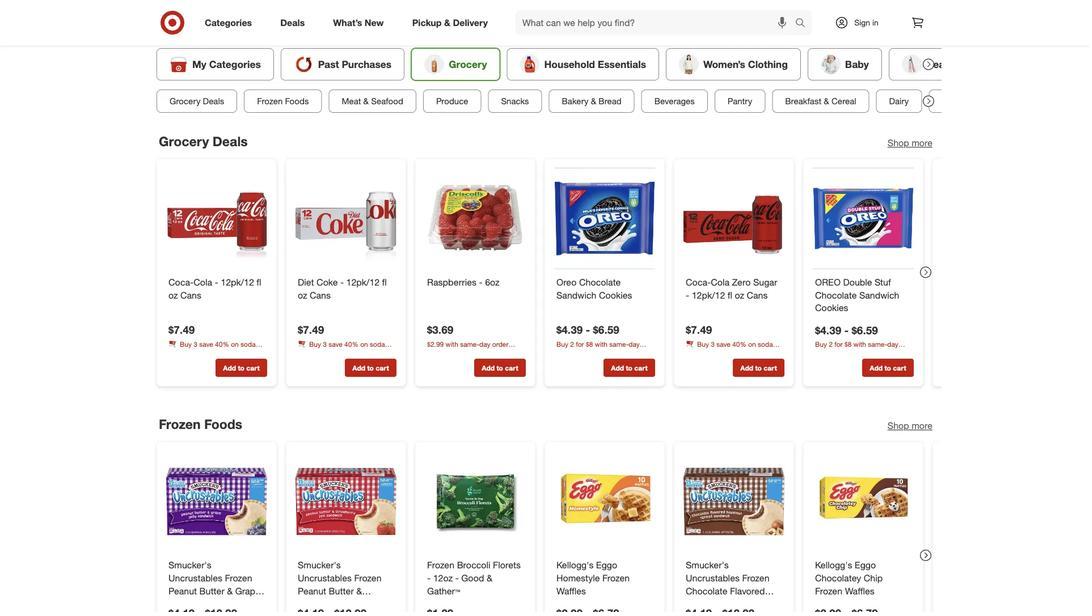 Task type: locate. For each thing, give the bounding box(es) containing it.
breakfast & cereal
[[785, 96, 856, 106]]

2 cola from the left
[[711, 277, 730, 288]]

1 horizontal spatial 40%
[[344, 340, 358, 349]]

oreo chocolate sandwich cookies
[[557, 277, 632, 301]]

1 40% from the left
[[215, 340, 229, 349]]

fl inside coca-cola - 12pk/12 fl oz cans
[[257, 277, 261, 288]]

frozen
[[257, 96, 283, 106], [159, 416, 201, 432], [427, 560, 455, 571], [225, 573, 252, 584], [354, 573, 382, 584], [603, 573, 630, 584], [742, 573, 770, 584], [815, 586, 843, 597]]

3 $7.49 from the left
[[686, 324, 712, 337]]

fl inside diet coke - 12pk/12 fl oz cans
[[382, 277, 387, 288]]

1 horizontal spatial butter
[[329, 586, 354, 597]]

homestyle
[[557, 573, 600, 584]]

3 oz from the left
[[735, 290, 744, 301]]

5 cart from the left
[[764, 364, 777, 372]]

uncrustables for jelly
[[168, 573, 222, 584]]

1 with from the left
[[446, 340, 458, 349]]

1 horizontal spatial $8
[[845, 340, 852, 349]]

3 with from the left
[[854, 340, 866, 349]]

12pk/12 for coca-cola - 12pk/12 fl oz cans
[[221, 277, 254, 288]]

$4.39 for oreo double stuf chocolate sandwich cookies
[[815, 324, 841, 337]]

1 cans from the left
[[180, 290, 201, 301]]

sign
[[854, 18, 870, 28]]

4 add to cart from the left
[[611, 364, 648, 372]]

shop more
[[888, 137, 933, 149], [888, 421, 933, 432]]

1 horizontal spatial $6.59
[[852, 324, 878, 337]]

1 butter from the left
[[199, 586, 225, 597]]

smucker's inside smucker's uncrustables frozen peanut butter & strawberry jam sandwich
[[298, 560, 341, 571]]

services for oreo chocolate sandwich cookies
[[575, 350, 600, 358]]

grocery deals down my
[[170, 96, 224, 106]]

fl for diet coke - 12pk/12 fl oz cans
[[382, 277, 387, 288]]

1 horizontal spatial for
[[835, 340, 843, 349]]

2 horizontal spatial buy 3 save 40% on soda 12-pks
[[686, 340, 773, 358]]

1 shop more button from the top
[[888, 137, 933, 150]]

smucker's uncrustables frozen peanut butter & strawberry jam sandwich image
[[296, 451, 397, 552], [296, 451, 397, 552]]

2 $7.49 from the left
[[298, 324, 324, 337]]

cola for cans
[[194, 277, 212, 288]]

shop more for grocery deals
[[888, 137, 933, 149]]

& left cereal
[[824, 96, 829, 106]]

1 horizontal spatial oz
[[298, 290, 307, 301]]

cola inside coca-cola - 12pk/12 fl oz cans
[[194, 277, 212, 288]]

oreo chocolate sandwich cookies image
[[554, 168, 655, 269], [554, 168, 655, 269]]

12- for coca-cola zero sugar - 12pk/12 fl oz cans
[[686, 350, 696, 358]]

with right "$2.99"
[[446, 340, 458, 349]]

uncrustables inside smucker's uncrustables frozen chocolate flavored hazelnut spread sandwich
[[686, 573, 740, 584]]

smucker's up strawberry
[[298, 560, 341, 571]]

$8 down oreo chocolate sandwich cookies
[[586, 340, 593, 349]]

sandwich inside smucker's uncrustables frozen peanut butter & grape jelly sandwich
[[189, 599, 229, 610]]

40% down coca-cola - 12pk/12 fl oz cans "link"
[[215, 340, 229, 349]]

0 vertical spatial chocolate
[[579, 277, 621, 288]]

4 add to cart button from the left
[[604, 359, 655, 377]]

0 horizontal spatial buy 3 save 40% on soda 12-pks
[[168, 340, 256, 358]]

3 save from the left
[[717, 340, 731, 349]]

waffles inside kellogg's eggo chocolatey chip frozen waffles
[[845, 586, 875, 597]]

peanut up strawberry
[[298, 586, 326, 597]]

cola for fl
[[711, 277, 730, 288]]

$4.39 - $6.59 buy 2 for $8 with same-day order services on select items down oreo chocolate sandwich cookies link
[[557, 324, 648, 358]]

0 vertical spatial grocery deals
[[170, 96, 224, 106]]

buy
[[478, 11, 494, 22], [180, 340, 192, 349], [309, 340, 321, 349], [557, 340, 568, 349], [697, 340, 709, 349], [815, 340, 827, 349]]

1 vertical spatial shop
[[888, 421, 909, 432]]

$6.59 down oreo double stuf chocolate sandwich cookies link
[[852, 324, 878, 337]]

more
[[912, 137, 933, 149], [912, 421, 933, 432]]

$6.59
[[593, 324, 619, 337], [852, 324, 878, 337]]

$6.59 for chocolate
[[852, 324, 878, 337]]

frozen inside smucker's uncrustables frozen peanut butter & grape jelly sandwich
[[225, 573, 252, 584]]

may
[[559, 11, 577, 22]]

4 cart from the left
[[634, 364, 648, 372]]

$6.59 for cookies
[[593, 324, 619, 337]]

delivery
[[453, 17, 488, 28]]

eggo up chip
[[855, 560, 876, 571]]

categories
[[205, 17, 252, 28], [209, 58, 261, 70]]

0 horizontal spatial cookies
[[599, 290, 632, 301]]

it
[[497, 11, 502, 22]]

2 cart from the left
[[376, 364, 389, 372]]

3 3 from the left
[[711, 340, 715, 349]]

peanut inside smucker's uncrustables frozen peanut butter & grape jelly sandwich
[[168, 586, 197, 597]]

butter
[[199, 586, 225, 597], [329, 586, 354, 597]]

add for coca-cola zero sugar - 12pk/12 fl oz cans
[[741, 364, 753, 372]]

1 day from the left
[[479, 340, 490, 349]]

0 horizontal spatial eggo
[[596, 560, 617, 571]]

1 horizontal spatial waffles
[[845, 586, 875, 597]]

sandwich inside oreo chocolate sandwich cookies
[[557, 290, 597, 301]]

2 add to cart button from the left
[[345, 359, 397, 377]]

0 horizontal spatial frozen foods
[[159, 416, 242, 432]]

pks for diet coke - 12pk/12 fl oz cans
[[308, 350, 319, 358]]

1 coca- from the left
[[168, 277, 194, 288]]

1 horizontal spatial uncrustables
[[298, 573, 352, 584]]

5 add from the left
[[741, 364, 753, 372]]

women's clothing button
[[666, 48, 801, 80]]

& left grape
[[227, 586, 233, 597]]

diet coke - 12pk/12 fl oz cans
[[298, 277, 387, 301]]

kellogg's inside kellogg's eggo chocolatey chip frozen waffles
[[815, 560, 852, 571]]

1 add from the left
[[223, 364, 236, 372]]

2 horizontal spatial soda
[[758, 340, 773, 349]]

like
[[598, 11, 612, 22]]

2 horizontal spatial smucker's
[[686, 560, 729, 571]]

1 horizontal spatial 2
[[829, 340, 833, 349]]

2 horizontal spatial save
[[717, 340, 731, 349]]

2 oz from the left
[[298, 290, 307, 301]]

3 day from the left
[[887, 340, 898, 349]]

to for coca-cola - 12pk/12 fl oz cans
[[238, 364, 244, 372]]

2 add from the left
[[352, 364, 365, 372]]

grocery inside button
[[170, 96, 200, 106]]

order for oreo chocolate sandwich cookies
[[557, 350, 573, 358]]

add to cart button for oreo chocolate sandwich cookies
[[604, 359, 655, 377]]

services inside $3.69 $2.99 with same-day order services
[[427, 350, 453, 358]]

deals left what's
[[280, 17, 305, 28]]

1 shop from the top
[[888, 137, 909, 149]]

1 buy 3 save 40% on soda 12-pks button from the left
[[168, 339, 267, 358]]

kellogg's
[[557, 560, 594, 571], [815, 560, 852, 571]]

1 horizontal spatial foods
[[285, 96, 309, 106]]

2 add to cart from the left
[[352, 364, 389, 372]]

stuf
[[875, 277, 891, 288]]

shop for deals
[[888, 137, 909, 149]]

2 $8 from the left
[[845, 340, 852, 349]]

$7.49 for diet coke - 12pk/12 fl oz cans
[[298, 324, 324, 337]]

grocery up produce
[[449, 58, 487, 70]]

broccoli
[[457, 560, 491, 571]]

add to cart button for coca-cola zero sugar - 12pk/12 fl oz cans
[[733, 359, 785, 377]]

0 vertical spatial shop more button
[[888, 137, 933, 150]]

$7.49 down coca-cola - 12pk/12 fl oz cans
[[168, 324, 195, 337]]

40% for diet coke - 12pk/12 fl oz cans
[[344, 340, 358, 349]]

for for oreo double stuf chocolate sandwich cookies
[[835, 340, 843, 349]]

1 vertical spatial deals
[[203, 96, 224, 106]]

2 shop from the top
[[888, 421, 909, 432]]

chocolate inside oreo chocolate sandwich cookies
[[579, 277, 621, 288]]

1 vertical spatial cookies
[[815, 303, 848, 314]]

0 horizontal spatial 12pk/12
[[221, 277, 254, 288]]

frozen inside button
[[257, 96, 283, 106]]

gather™
[[427, 586, 460, 597]]

cola inside 'coca-cola zero sugar - 12pk/12 fl oz cans'
[[711, 277, 730, 288]]

save down diet coke - 12pk/12 fl oz cans
[[329, 340, 343, 349]]

1 cart from the left
[[246, 364, 260, 372]]

12pk/12 inside coca-cola - 12pk/12 fl oz cans
[[221, 277, 254, 288]]

chocolate inside smucker's uncrustables frozen chocolate flavored hazelnut spread sandwich
[[686, 586, 728, 597]]

2 peanut from the left
[[298, 586, 326, 597]]

kellogg's up 'homestyle'
[[557, 560, 594, 571]]

2 uncrustables from the left
[[298, 573, 352, 584]]

buy 3 save 40% on soda 12-pks button
[[168, 339, 267, 358], [298, 339, 397, 358], [686, 339, 785, 358]]

2 more from the top
[[912, 421, 933, 432]]

sign in link
[[825, 10, 896, 35]]

3 buy 3 save 40% on soda 12-pks button from the left
[[686, 339, 785, 358]]

1 vertical spatial categories
[[209, 58, 261, 70]]

3 uncrustables from the left
[[686, 573, 740, 584]]

1 save from the left
[[199, 340, 213, 349]]

peanut for smucker's uncrustables frozen peanut butter & grape jelly sandwich
[[168, 586, 197, 597]]

oz for coca-cola - 12pk/12 fl oz cans
[[168, 290, 178, 301]]

2 eggo from the left
[[855, 560, 876, 571]]

2 with from the left
[[595, 340, 608, 349]]

0 vertical spatial more
[[912, 137, 933, 149]]

coca-
[[168, 277, 194, 288], [686, 277, 711, 288]]

2 horizontal spatial oz
[[735, 290, 744, 301]]

- inside diet coke - 12pk/12 fl oz cans
[[340, 277, 344, 288]]

chocolate for oreo double stuf chocolate sandwich cookies
[[815, 290, 857, 301]]

& inside smucker's uncrustables frozen peanut butter & grape jelly sandwich
[[227, 586, 233, 597]]

$4.39 down oreo double stuf chocolate sandwich cookies at the right
[[815, 324, 841, 337]]

peanut up jelly
[[168, 586, 197, 597]]

butter inside smucker's uncrustables frozen peanut butter & grape jelly sandwich
[[199, 586, 225, 597]]

chocolate down oreo
[[815, 290, 857, 301]]

6 to from the left
[[885, 364, 891, 372]]

coca-cola - 12pk/12 fl oz cans image
[[166, 168, 267, 269], [166, 168, 267, 269]]

meat & seafood
[[342, 96, 403, 106]]

add to cart button for diet coke - 12pk/12 fl oz cans
[[345, 359, 397, 377]]

sandwich down strawberry
[[298, 612, 338, 613]]

& inside 'link'
[[444, 17, 450, 28]]

40% down coca-cola zero sugar - 12pk/12 fl oz cans link
[[732, 340, 747, 349]]

2 coca- from the left
[[686, 277, 711, 288]]

1 for from the left
[[576, 340, 584, 349]]

to for oreo double stuf chocolate sandwich cookies
[[885, 364, 891, 372]]

add
[[223, 364, 236, 372], [352, 364, 365, 372], [482, 364, 495, 372], [611, 364, 624, 372], [741, 364, 753, 372], [870, 364, 883, 372]]

0 horizontal spatial smucker's
[[168, 560, 211, 571]]

add to cart button for coca-cola - 12pk/12 fl oz cans
[[216, 359, 267, 377]]

add for oreo double stuf chocolate sandwich cookies
[[870, 364, 883, 372]]

0 horizontal spatial for
[[576, 340, 584, 349]]

1 vertical spatial frozen foods
[[159, 416, 242, 432]]

kellogg's eggo homestyle frozen waffles image
[[554, 451, 655, 552], [554, 451, 655, 552]]

kellogg's eggo chocolatey chip frozen waffles image
[[813, 451, 914, 552], [813, 451, 914, 552]]

smucker's uncrustables frozen chocolate flavored hazelnut spread sandwich
[[686, 560, 770, 613]]

2 horizontal spatial same-
[[868, 340, 887, 349]]

save
[[199, 340, 213, 349], [329, 340, 343, 349], [717, 340, 731, 349]]

0 horizontal spatial cans
[[180, 290, 201, 301]]

1 horizontal spatial day
[[629, 340, 640, 349]]

smucker's uncrustables frozen chocolate flavored hazelnut spread sandwich link
[[686, 559, 782, 613]]

soda for coca-cola zero sugar - 12pk/12 fl oz cans
[[758, 340, 773, 349]]

meat & seafood button
[[329, 90, 416, 113]]

0 horizontal spatial day
[[479, 340, 490, 349]]

smucker's inside smucker's uncrustables frozen peanut butter & grape jelly sandwich
[[168, 560, 211, 571]]

3 cans from the left
[[747, 290, 768, 301]]

1 eggo from the left
[[596, 560, 617, 571]]

1 horizontal spatial cola
[[711, 277, 730, 288]]

1 12- from the left
[[168, 350, 179, 358]]

produce
[[436, 96, 468, 106]]

shop for foods
[[888, 421, 909, 432]]

1 cola from the left
[[194, 277, 212, 288]]

cans inside coca-cola - 12pk/12 fl oz cans
[[180, 290, 201, 301]]

grocery deals inside button
[[170, 96, 224, 106]]

1 horizontal spatial same-
[[610, 340, 629, 349]]

0 horizontal spatial kellogg's
[[557, 560, 594, 571]]

3
[[194, 340, 197, 349], [323, 340, 327, 349], [711, 340, 715, 349]]

cart
[[246, 364, 260, 372], [376, 364, 389, 372], [505, 364, 518, 372], [634, 364, 648, 372], [764, 364, 777, 372], [893, 364, 906, 372]]

0 horizontal spatial save
[[199, 340, 213, 349]]

sandwich down hazelnut
[[686, 612, 726, 613]]

3 pks from the left
[[696, 350, 707, 358]]

oz for diet coke - 12pk/12 fl oz cans
[[298, 290, 307, 301]]

1 uncrustables from the left
[[168, 573, 222, 584]]

2 kellogg's from the left
[[815, 560, 852, 571]]

smucker's up hazelnut
[[686, 560, 729, 571]]

2 soda from the left
[[370, 340, 385, 349]]

smucker's inside smucker's uncrustables frozen chocolate flavored hazelnut spread sandwich
[[686, 560, 729, 571]]

buy 3 save 40% on soda 12-pks button for diet coke - 12pk/12 fl oz cans
[[298, 339, 397, 358]]

2 vertical spatial grocery
[[159, 133, 209, 149]]

& inside frozen broccoli florets - 12oz - good & gather™
[[487, 573, 492, 584]]

butter for grape
[[199, 586, 225, 597]]

smucker's uncrustables frozen peanut butter & grape jelly sandwich link
[[168, 559, 265, 610]]

& up jam on the bottom of the page
[[356, 586, 362, 597]]

- inside coca-cola - 12pk/12 fl oz cans
[[215, 277, 218, 288]]

2 for oreo double stuf chocolate sandwich cookies
[[829, 340, 833, 349]]

2 day from the left
[[629, 340, 640, 349]]

to for diet coke - 12pk/12 fl oz cans
[[367, 364, 374, 372]]

cart for raspberries - 6oz
[[505, 364, 518, 372]]

1 horizontal spatial eggo
[[855, 560, 876, 571]]

deals down grocery deals button
[[213, 133, 248, 149]]

items
[[632, 350, 648, 358], [890, 350, 907, 359]]

1 horizontal spatial select
[[870, 350, 888, 359]]

bakery & bread button
[[549, 90, 635, 113]]

1 horizontal spatial $7.49
[[298, 324, 324, 337]]

0 horizontal spatial $8
[[586, 340, 593, 349]]

0 horizontal spatial pks
[[179, 350, 190, 358]]

2 buy 3 save 40% on soda 12-pks button from the left
[[298, 339, 397, 358]]

1 oz from the left
[[168, 290, 178, 301]]

pks for coca-cola - 12pk/12 fl oz cans
[[179, 350, 190, 358]]

1 pks from the left
[[179, 350, 190, 358]]

1 vertical spatial more
[[912, 421, 933, 432]]

raspberries - 6oz image
[[425, 168, 526, 269], [425, 168, 526, 269]]

1 3 from the left
[[194, 340, 197, 349]]

$4.39 - $6.59 buy 2 for $8 with same-day order services on select items for chocolate
[[815, 324, 907, 359]]

1 horizontal spatial 3
[[323, 340, 327, 349]]

grocery down my
[[170, 96, 200, 106]]

0 horizontal spatial $4.39
[[557, 324, 583, 337]]

1 waffles from the left
[[557, 586, 586, 597]]

1 more from the top
[[912, 137, 933, 149]]

3 buy 3 save 40% on soda 12-pks from the left
[[686, 340, 773, 358]]

1 horizontal spatial $4.39 - $6.59 buy 2 for $8 with same-day order services on select items
[[815, 324, 907, 359]]

buy 2 for $8 with same-day order services on select items button
[[557, 339, 655, 358], [815, 340, 914, 359]]

buy 3 save 40% on soda 12-pks for coca-cola - 12pk/12 fl oz cans
[[168, 340, 256, 358]]

1 horizontal spatial fl
[[382, 277, 387, 288]]

2 same- from the left
[[610, 340, 629, 349]]

& right pickup
[[444, 17, 450, 28]]

& right the good at the left
[[487, 573, 492, 584]]

2
[[570, 340, 574, 349], [829, 340, 833, 349]]

categories up my categories
[[205, 17, 252, 28]]

uncrustables inside smucker's uncrustables frozen peanut butter & strawberry jam sandwich
[[298, 573, 352, 584]]

smucker's uncrustables frozen peanut butter & grape jelly sandwich image
[[166, 451, 267, 552], [166, 451, 267, 552]]

1 horizontal spatial cookies
[[815, 303, 848, 314]]

3 add from the left
[[482, 364, 495, 372]]

diet coke - 12pk/12 fl oz cans image
[[296, 168, 397, 269], [296, 168, 397, 269]]

cart for diet coke - 12pk/12 fl oz cans
[[376, 364, 389, 372]]

oz inside diet coke - 12pk/12 fl oz cans
[[298, 290, 307, 301]]

kellogg's for kellogg's eggo chocolatey chip frozen waffles
[[815, 560, 852, 571]]

0 horizontal spatial $6.59
[[593, 324, 619, 337]]

& inside "button"
[[824, 96, 829, 106]]

4 to from the left
[[626, 364, 633, 372]]

3 12- from the left
[[686, 350, 696, 358]]

2 horizontal spatial day
[[887, 340, 898, 349]]

0 horizontal spatial order
[[492, 340, 509, 349]]

grocery deals down grocery deals button
[[159, 133, 248, 149]]

1 horizontal spatial chocolate
[[686, 586, 728, 597]]

cola
[[194, 277, 212, 288], [711, 277, 730, 288]]

uncrustables up hazelnut
[[686, 573, 740, 584]]

2 horizontal spatial cans
[[747, 290, 768, 301]]

$6.59 down oreo chocolate sandwich cookies link
[[593, 324, 619, 337]]

0 horizontal spatial same-
[[460, 340, 479, 349]]

3 to from the left
[[497, 364, 503, 372]]

uncrustables up strawberry
[[298, 573, 352, 584]]

add to cart button
[[216, 359, 267, 377], [345, 359, 397, 377], [474, 359, 526, 377], [604, 359, 655, 377], [733, 359, 785, 377], [862, 359, 914, 377]]

chocolate
[[579, 277, 621, 288], [815, 290, 857, 301], [686, 586, 728, 597]]

1 horizontal spatial 12-
[[298, 350, 308, 358]]

2 to from the left
[[367, 364, 374, 372]]

waffles down 'homestyle'
[[557, 586, 586, 597]]

0 horizontal spatial waffles
[[557, 586, 586, 597]]

1 shop more from the top
[[888, 137, 933, 149]]

in
[[873, 18, 879, 28]]

1 horizontal spatial smucker's
[[298, 560, 341, 571]]

0 vertical spatial deals
[[280, 17, 305, 28]]

2 3 from the left
[[323, 340, 327, 349]]

1 peanut from the left
[[168, 586, 197, 597]]

0 horizontal spatial peanut
[[168, 586, 197, 597]]

2 shop more from the top
[[888, 421, 933, 432]]

0 horizontal spatial chocolate
[[579, 277, 621, 288]]

0 horizontal spatial $4.39 - $6.59 buy 2 for $8 with same-day order services on select items
[[557, 324, 648, 358]]

beauty button
[[889, 48, 973, 80]]

40% for coca-cola - 12pk/12 fl oz cans
[[215, 340, 229, 349]]

1 buy 2 for $8 with same-day order services on select items button from the left
[[557, 339, 655, 358]]

frozen broccoli florets - 12oz - good & gather™ image
[[425, 451, 526, 552], [425, 451, 526, 552]]

smucker's for smucker's uncrustables frozen peanut butter & grape jelly sandwich
[[168, 560, 211, 571]]

day
[[479, 340, 490, 349], [629, 340, 640, 349], [887, 340, 898, 349]]

chocolate inside oreo double stuf chocolate sandwich cookies
[[815, 290, 857, 301]]

same- for oreo chocolate sandwich cookies
[[610, 340, 629, 349]]

oz
[[168, 290, 178, 301], [298, 290, 307, 301], [735, 290, 744, 301]]

2 horizontal spatial services
[[833, 350, 859, 359]]

1 vertical spatial shop more
[[888, 421, 933, 432]]

&
[[444, 17, 450, 28], [363, 96, 369, 106], [591, 96, 596, 106], [824, 96, 829, 106], [487, 573, 492, 584], [227, 586, 233, 597], [356, 586, 362, 597]]

0 horizontal spatial oz
[[168, 290, 178, 301]]

1 vertical spatial grocery
[[170, 96, 200, 106]]

buy 2 for $8 with same-day order services on select items button for chocolate
[[815, 340, 914, 359]]

1 $8 from the left
[[586, 340, 593, 349]]

butter left grape
[[199, 586, 225, 597]]

with down oreo double stuf chocolate sandwich cookies link
[[854, 340, 866, 349]]

$4.39 down oreo
[[557, 324, 583, 337]]

with for oreo chocolate sandwich cookies
[[595, 340, 608, 349]]

0 vertical spatial shop
[[888, 137, 909, 149]]

add to cart for diet coke - 12pk/12 fl oz cans
[[352, 364, 389, 372]]

pickup
[[412, 17, 442, 28]]

2 save from the left
[[329, 340, 343, 349]]

0 horizontal spatial coca-
[[168, 277, 194, 288]]

eggo up 'homestyle'
[[596, 560, 617, 571]]

$7.49
[[168, 324, 195, 337], [298, 324, 324, 337], [686, 324, 712, 337]]

2 horizontal spatial chocolate
[[815, 290, 857, 301]]

add to cart for coca-cola - 12pk/12 fl oz cans
[[223, 364, 260, 372]]

peanut inside smucker's uncrustables frozen peanut butter & strawberry jam sandwich
[[298, 586, 326, 597]]

jelly
[[168, 599, 187, 610]]

butter inside smucker's uncrustables frozen peanut butter & strawberry jam sandwich
[[329, 586, 354, 597]]

cans for cola
[[180, 290, 201, 301]]

1 $7.49 from the left
[[168, 324, 195, 337]]

for
[[576, 340, 584, 349], [835, 340, 843, 349]]

snacks button
[[488, 90, 542, 113]]

0 horizontal spatial 2
[[570, 340, 574, 349]]

6 cart from the left
[[893, 364, 906, 372]]

1 horizontal spatial items
[[890, 350, 907, 359]]

$4.39
[[557, 324, 583, 337], [815, 324, 841, 337]]

smucker's up jelly
[[168, 560, 211, 571]]

kellogg's for kellogg's eggo homestyle frozen waffles
[[557, 560, 594, 571]]

waffles down chip
[[845, 586, 875, 597]]

12pk/12 inside diet coke - 12pk/12 fl oz cans
[[346, 277, 380, 288]]

$8 down oreo double stuf chocolate sandwich cookies at the right
[[845, 340, 852, 349]]

jam
[[345, 599, 362, 610]]

2 vertical spatial chocolate
[[686, 586, 728, 597]]

What can we help you find? suggestions appear below search field
[[516, 10, 798, 35]]

deals down my categories button
[[203, 96, 224, 106]]

more for grocery deals
[[912, 137, 933, 149]]

cookies inside oreo chocolate sandwich cookies
[[599, 290, 632, 301]]

save down coca-cola - 12pk/12 fl oz cans
[[199, 340, 213, 349]]

3 40% from the left
[[732, 340, 747, 349]]

cans inside diet coke - 12pk/12 fl oz cans
[[310, 290, 331, 301]]

kellogg's up chocolatey
[[815, 560, 852, 571]]

0 horizontal spatial 3
[[194, 340, 197, 349]]

produce button
[[423, 90, 481, 113]]

kellogg's inside kellogg's eggo homestyle frozen waffles
[[557, 560, 594, 571]]

grape
[[235, 586, 260, 597]]

add to cart for oreo chocolate sandwich cookies
[[611, 364, 648, 372]]

2 horizontal spatial 12pk/12
[[692, 290, 725, 301]]

foods inside button
[[285, 96, 309, 106]]

2 horizontal spatial 3
[[711, 340, 715, 349]]

categories right my
[[209, 58, 261, 70]]

1 horizontal spatial order
[[557, 350, 573, 358]]

chocolate up hazelnut
[[686, 586, 728, 597]]

categories inside button
[[209, 58, 261, 70]]

3 cart from the left
[[505, 364, 518, 372]]

shop more button for grocery deals
[[888, 137, 933, 150]]

0 horizontal spatial 12-
[[168, 350, 179, 358]]

coca- inside 'coca-cola zero sugar - 12pk/12 fl oz cans'
[[686, 277, 711, 288]]

6 add from the left
[[870, 364, 883, 372]]

2 butter from the left
[[329, 586, 354, 597]]

1 smucker's from the left
[[168, 560, 211, 571]]

40% down diet coke - 12pk/12 fl oz cans link
[[344, 340, 358, 349]]

3 same- from the left
[[868, 340, 887, 349]]

$7.49 down 'coca-cola zero sugar - 12pk/12 fl oz cans'
[[686, 324, 712, 337]]

3 smucker's from the left
[[686, 560, 729, 571]]

buy 3 save 40% on soda 12-pks for diet coke - 12pk/12 fl oz cans
[[298, 340, 385, 358]]

1 horizontal spatial with
[[595, 340, 608, 349]]

select
[[612, 350, 630, 358], [870, 350, 888, 359]]

2 pks from the left
[[308, 350, 319, 358]]

4 add from the left
[[611, 364, 624, 372]]

chocolate right oreo
[[579, 277, 621, 288]]

2 horizontal spatial with
[[854, 340, 866, 349]]

deals inside button
[[203, 96, 224, 106]]

foods
[[285, 96, 309, 106], [204, 416, 242, 432]]

cart for coca-cola zero sugar - 12pk/12 fl oz cans
[[764, 364, 777, 372]]

eggo inside kellogg's eggo chocolatey chip frozen waffles
[[855, 560, 876, 571]]

smucker's uncrustables frozen chocolate flavored hazelnut spread sandwich image
[[684, 451, 785, 552], [684, 451, 785, 552]]

0 horizontal spatial uncrustables
[[168, 573, 222, 584]]

5 add to cart from the left
[[741, 364, 777, 372]]

1 2 from the left
[[570, 340, 574, 349]]

6 add to cart from the left
[[870, 364, 906, 372]]

1 horizontal spatial $4.39
[[815, 324, 841, 337]]

12pk/12
[[221, 277, 254, 288], [346, 277, 380, 288], [692, 290, 725, 301]]

sandwich down oreo
[[557, 290, 597, 301]]

2 12- from the left
[[298, 350, 308, 358]]

sandwich right jelly
[[189, 599, 229, 610]]

1 same- from the left
[[460, 340, 479, 349]]

3 for diet coke - 12pk/12 fl oz cans
[[323, 340, 327, 349]]

same- inside $3.69 $2.99 with same-day order services
[[460, 340, 479, 349]]

soda for diet coke - 12pk/12 fl oz cans
[[370, 340, 385, 349]]

2 40% from the left
[[344, 340, 358, 349]]

6 add to cart button from the left
[[862, 359, 914, 377]]

uncrustables inside smucker's uncrustables frozen peanut butter & grape jelly sandwich
[[168, 573, 222, 584]]

eggo inside kellogg's eggo homestyle frozen waffles
[[596, 560, 617, 571]]

to for coca-cola zero sugar - 12pk/12 fl oz cans
[[755, 364, 762, 372]]

oz inside coca-cola - 12pk/12 fl oz cans
[[168, 290, 178, 301]]

2 horizontal spatial buy 3 save 40% on soda 12-pks button
[[686, 339, 785, 358]]

0 horizontal spatial soda
[[241, 340, 256, 349]]

day for oreo chocolate sandwich cookies
[[629, 340, 640, 349]]

0 vertical spatial grocery
[[449, 58, 487, 70]]

$8
[[586, 340, 593, 349], [845, 340, 852, 349]]

1 kellogg's from the left
[[557, 560, 594, 571]]

on for coca-cola zero sugar - 12pk/12 fl oz cans
[[748, 340, 756, 349]]

coca-cola zero sugar - 12pk/12 fl oz cans image
[[684, 168, 785, 269], [684, 168, 785, 269]]

save down 'coca-cola zero sugar - 12pk/12 fl oz cans'
[[717, 340, 731, 349]]

1 soda from the left
[[241, 340, 256, 349]]

grocery deals
[[170, 96, 224, 106], [159, 133, 248, 149]]

2 shop more button from the top
[[888, 420, 933, 433]]

$7.49 for coca-cola - 12pk/12 fl oz cans
[[168, 324, 195, 337]]

0 horizontal spatial butter
[[199, 586, 225, 597]]

0 horizontal spatial select
[[612, 350, 630, 358]]

sandwich inside oreo double stuf chocolate sandwich cookies
[[859, 290, 899, 301]]

1 to from the left
[[238, 364, 244, 372]]

grocery
[[449, 58, 487, 70], [170, 96, 200, 106], [159, 133, 209, 149]]

1 horizontal spatial cans
[[310, 290, 331, 301]]

$4.39 - $6.59 buy 2 for $8 with same-day order services on select items down oreo double stuf chocolate sandwich cookies link
[[815, 324, 907, 359]]

order
[[492, 340, 509, 349], [557, 350, 573, 358], [815, 350, 831, 359]]

2 smucker's from the left
[[298, 560, 341, 571]]

5 to from the left
[[755, 364, 762, 372]]

2 buy 3 save 40% on soda 12-pks from the left
[[298, 340, 385, 358]]

save for coca-cola - 12pk/12 fl oz cans
[[199, 340, 213, 349]]

breakfast
[[785, 96, 822, 106]]

butter up jam on the bottom of the page
[[329, 586, 354, 597]]

oreo double stuf chocolate sandwich cookies image
[[813, 168, 914, 269], [813, 168, 914, 269]]

sandwich down stuf
[[859, 290, 899, 301]]

grocery down grocery deals button
[[159, 133, 209, 149]]

cookies
[[599, 290, 632, 301], [815, 303, 848, 314]]

1 horizontal spatial buy 3 save 40% on soda 12-pks
[[298, 340, 385, 358]]

1 horizontal spatial peanut
[[298, 586, 326, 597]]

$7.49 down diet
[[298, 324, 324, 337]]

0 horizontal spatial with
[[446, 340, 458, 349]]

0 horizontal spatial buy 2 for $8 with same-day order services on select items button
[[557, 339, 655, 358]]

coca- inside coca-cola - 12pk/12 fl oz cans
[[168, 277, 194, 288]]

oz inside 'coca-cola zero sugar - 12pk/12 fl oz cans'
[[735, 290, 744, 301]]

raspberries - 6oz link
[[427, 276, 524, 289]]

buy 2 for $8 with same-day order services on select items button for cookies
[[557, 339, 655, 358]]

uncrustables up jelly
[[168, 573, 222, 584]]

buy 3 save 40% on soda 12-pks for coca-cola zero sugar - 12pk/12 fl oz cans
[[686, 340, 773, 358]]

0 horizontal spatial cola
[[194, 277, 212, 288]]

5 add to cart button from the left
[[733, 359, 785, 377]]

add to cart for oreo double stuf chocolate sandwich cookies
[[870, 364, 906, 372]]

0 vertical spatial frozen foods
[[257, 96, 309, 106]]

3 soda from the left
[[758, 340, 773, 349]]

0 vertical spatial cookies
[[599, 290, 632, 301]]

0 horizontal spatial foods
[[204, 416, 242, 432]]

with down oreo chocolate sandwich cookies link
[[595, 340, 608, 349]]

0 horizontal spatial $7.49
[[168, 324, 195, 337]]

on for diet coke - 12pk/12 fl oz cans
[[360, 340, 368, 349]]

1 buy 3 save 40% on soda 12-pks from the left
[[168, 340, 256, 358]]

2 waffles from the left
[[845, 586, 875, 597]]



Task type: describe. For each thing, give the bounding box(es) containing it.
2 for oreo chocolate sandwich cookies
[[570, 340, 574, 349]]

chocolate for smucker's uncrustables frozen chocolate flavored hazelnut spread sandwich
[[686, 586, 728, 597]]

grocery inside button
[[449, 58, 487, 70]]

beauty
[[926, 58, 960, 70]]

kellogg's eggo homestyle frozen waffles link
[[557, 559, 653, 598]]

select for oreo chocolate sandwich cookies
[[612, 350, 630, 358]]

frozen broccoli florets - 12oz - good & gather™
[[427, 560, 521, 597]]

beverages
[[655, 96, 695, 106]]

good
[[461, 573, 484, 584]]

oreo double stuf chocolate sandwich cookies
[[815, 277, 899, 314]]

pantry
[[728, 96, 752, 106]]

with inside $3.69 $2.99 with same-day order services
[[446, 340, 458, 349]]

kellogg's eggo chocolatey chip frozen waffles
[[815, 560, 883, 597]]

12oz
[[433, 573, 453, 584]]

add to cart for coca-cola zero sugar - 12pk/12 fl oz cans
[[741, 364, 777, 372]]

search
[[790, 18, 818, 29]]

you may also like link
[[535, 6, 618, 29]]

shop more for frozen foods
[[888, 421, 933, 432]]

frozen inside kellogg's eggo chocolatey chip frozen waffles
[[815, 586, 843, 597]]

& inside smucker's uncrustables frozen peanut butter & strawberry jam sandwich
[[356, 586, 362, 597]]

add to cart button for raspberries - 6oz
[[474, 359, 526, 377]]

smucker's uncrustables frozen peanut butter & strawberry jam sandwich link
[[298, 559, 394, 613]]

frozen inside frozen broccoli florets - 12oz - good & gather™
[[427, 560, 455, 571]]

seafood
[[371, 96, 403, 106]]

oreo
[[557, 277, 577, 288]]

my
[[192, 58, 206, 70]]

12pk/12 for diet coke - 12pk/12 fl oz cans
[[346, 277, 380, 288]]

12- for coca-cola - 12pk/12 fl oz cans
[[168, 350, 179, 358]]

add to cart button for oreo double stuf chocolate sandwich cookies
[[862, 359, 914, 377]]

pks for coca-cola zero sugar - 12pk/12 fl oz cans
[[696, 350, 707, 358]]

order for oreo double stuf chocolate sandwich cookies
[[815, 350, 831, 359]]

save for diet coke - 12pk/12 fl oz cans
[[329, 340, 343, 349]]

more for frozen foods
[[912, 421, 933, 432]]

0 vertical spatial categories
[[205, 17, 252, 28]]

coca- for 12pk/12
[[686, 277, 711, 288]]

beverages button
[[641, 90, 708, 113]]

florets
[[493, 560, 521, 571]]

add for coca-cola - 12pk/12 fl oz cans
[[223, 364, 236, 372]]

& right meat
[[363, 96, 369, 106]]

buy 3 save 40% on soda 12-pks button for coca-cola zero sugar - 12pk/12 fl oz cans
[[686, 339, 785, 358]]

chip
[[864, 573, 883, 584]]

$2.99 with same-day order services button
[[427, 339, 526, 358]]

1 vertical spatial grocery deals
[[159, 133, 248, 149]]

cookies inside oreo double stuf chocolate sandwich cookies
[[815, 303, 848, 314]]

sugar
[[753, 277, 777, 288]]

select for oreo double stuf chocolate sandwich cookies
[[870, 350, 888, 359]]

waffles inside kellogg's eggo homestyle frozen waffles
[[557, 586, 586, 597]]

frozen inside kellogg's eggo homestyle frozen waffles
[[603, 573, 630, 584]]

spread
[[724, 599, 754, 610]]

buy it again
[[478, 11, 528, 22]]

sandwich inside smucker's uncrustables frozen peanut butter & strawberry jam sandwich
[[298, 612, 338, 613]]

order inside $3.69 $2.99 with same-day order services
[[492, 340, 509, 349]]

day inside $3.69 $2.99 with same-day order services
[[479, 340, 490, 349]]

40% for coca-cola zero sugar - 12pk/12 fl oz cans
[[732, 340, 747, 349]]

smucker's uncrustables frozen peanut butter & strawberry jam sandwich
[[298, 560, 382, 613]]

raspberries
[[427, 277, 477, 288]]

add for raspberries - 6oz
[[482, 364, 495, 372]]

sign in
[[854, 18, 879, 28]]

what's new
[[333, 17, 384, 28]]

diet
[[298, 277, 314, 288]]

coca- for oz
[[168, 277, 194, 288]]

women's clothing
[[704, 58, 788, 70]]

2 vertical spatial deals
[[213, 133, 248, 149]]

$4.39 - $6.59 buy 2 for $8 with same-day order services on select items for cookies
[[557, 324, 648, 358]]

household essentials button
[[507, 48, 659, 80]]

$7.49 for coca-cola zero sugar - 12pk/12 fl oz cans
[[686, 324, 712, 337]]

cans for coke
[[310, 290, 331, 301]]

zero
[[732, 277, 751, 288]]

$3.69
[[427, 324, 453, 337]]

$2.99
[[427, 340, 444, 349]]

new
[[365, 17, 384, 28]]

oreo chocolate sandwich cookies link
[[557, 276, 653, 302]]

services for oreo double stuf chocolate sandwich cookies
[[833, 350, 859, 359]]

to for raspberries - 6oz
[[497, 364, 503, 372]]

snacks
[[501, 96, 529, 106]]

12- for diet coke - 12pk/12 fl oz cans
[[298, 350, 308, 358]]

pickup & delivery
[[412, 17, 488, 28]]

add to cart for raspberries - 6oz
[[482, 364, 518, 372]]

frozen foods button
[[244, 90, 322, 113]]

oreo
[[815, 277, 841, 288]]

dairy button
[[876, 90, 922, 113]]

women's
[[704, 58, 745, 70]]

$8 for chocolate
[[845, 340, 852, 349]]

frozen foods inside button
[[257, 96, 309, 106]]

strawberry
[[298, 599, 342, 610]]

save for coca-cola zero sugar - 12pk/12 fl oz cans
[[717, 340, 731, 349]]

grocery button
[[411, 48, 500, 80]]

add for oreo chocolate sandwich cookies
[[611, 364, 624, 372]]

add for diet coke - 12pk/12 fl oz cans
[[352, 364, 365, 372]]

1 vertical spatial foods
[[204, 416, 242, 432]]

coca-cola - 12pk/12 fl oz cans link
[[168, 276, 265, 302]]

past purchases
[[318, 58, 392, 70]]

frozen inside smucker's uncrustables frozen chocolate flavored hazelnut spread sandwich
[[742, 573, 770, 584]]

smucker's for smucker's uncrustables frozen peanut butter & strawberry jam sandwich
[[298, 560, 341, 571]]

uncrustables for jam
[[298, 573, 352, 584]]

coca-cola - 12pk/12 fl oz cans
[[168, 277, 261, 301]]

household
[[544, 58, 595, 70]]

cart for coca-cola - 12pk/12 fl oz cans
[[246, 364, 260, 372]]

pantry button
[[715, 90, 765, 113]]

also
[[579, 11, 596, 22]]

raspberries - 6oz
[[427, 277, 500, 288]]

coke
[[317, 277, 338, 288]]

grocery deals button
[[157, 90, 237, 113]]

what's new link
[[324, 10, 398, 35]]

buy it again link
[[471, 6, 535, 29]]

my categories button
[[157, 48, 274, 80]]

shop more button for frozen foods
[[888, 420, 933, 433]]

household essentials
[[544, 58, 646, 70]]

dairy
[[889, 96, 909, 106]]

buy inside buy it again link
[[478, 11, 494, 22]]

peanut for smucker's uncrustables frozen peanut butter & strawberry jam sandwich
[[298, 586, 326, 597]]

clothing
[[748, 58, 788, 70]]

bakery & bread
[[562, 96, 622, 106]]

- inside 'coca-cola zero sugar - 12pk/12 fl oz cans'
[[686, 290, 689, 301]]

soda for coca-cola - 12pk/12 fl oz cans
[[241, 340, 256, 349]]

bakery
[[562, 96, 589, 106]]

& left bread
[[591, 96, 596, 106]]

cans inside 'coca-cola zero sugar - 12pk/12 fl oz cans'
[[747, 290, 768, 301]]

to for oreo chocolate sandwich cookies
[[626, 364, 633, 372]]

$4.39 for oreo chocolate sandwich cookies
[[557, 324, 583, 337]]

you may also like
[[542, 11, 612, 22]]

butter for strawberry
[[329, 586, 354, 597]]

meat
[[342, 96, 361, 106]]

3 for coca-cola - 12pk/12 fl oz cans
[[194, 340, 197, 349]]

what's
[[333, 17, 362, 28]]

frozen broccoli florets - 12oz - good & gather™ link
[[427, 559, 524, 598]]

3 for coca-cola zero sugar - 12pk/12 fl oz cans
[[711, 340, 715, 349]]

day for oreo double stuf chocolate sandwich cookies
[[887, 340, 898, 349]]

sandwich inside smucker's uncrustables frozen chocolate flavored hazelnut spread sandwich
[[686, 612, 726, 613]]

cart for oreo chocolate sandwich cookies
[[634, 364, 648, 372]]

smucker's for smucker's uncrustables frozen chocolate flavored hazelnut spread sandwich
[[686, 560, 729, 571]]

purchases
[[342, 58, 392, 70]]

with for oreo double stuf chocolate sandwich cookies
[[854, 340, 866, 349]]

kellogg's eggo chocolatey chip frozen waffles link
[[815, 559, 912, 598]]

6oz
[[485, 277, 500, 288]]

pickup & delivery link
[[403, 10, 502, 35]]

again
[[505, 11, 528, 22]]

frozen inside smucker's uncrustables frozen peanut butter & strawberry jam sandwich
[[354, 573, 382, 584]]

past purchases button
[[281, 48, 405, 80]]

uncrustables for sandwich
[[686, 573, 740, 584]]

eggo for frozen
[[596, 560, 617, 571]]

search button
[[790, 10, 818, 37]]

double
[[843, 277, 872, 288]]

fl inside 'coca-cola zero sugar - 12pk/12 fl oz cans'
[[728, 290, 732, 301]]

flavored
[[730, 586, 765, 597]]

$8 for cookies
[[586, 340, 593, 349]]

my categories
[[192, 58, 261, 70]]

smucker's uncrustables frozen peanut butter & grape jelly sandwich
[[168, 560, 260, 610]]

bread
[[599, 96, 622, 106]]

breakfast & cereal button
[[772, 90, 869, 113]]

12pk/12 inside 'coca-cola zero sugar - 12pk/12 fl oz cans'
[[692, 290, 725, 301]]

on for coca-cola - 12pk/12 fl oz cans
[[231, 340, 239, 349]]

chocolatey
[[815, 573, 861, 584]]

essentials
[[598, 58, 646, 70]]

fl for coca-cola - 12pk/12 fl oz cans
[[257, 277, 261, 288]]

for for oreo chocolate sandwich cookies
[[576, 340, 584, 349]]

coca-cola zero sugar - 12pk/12 fl oz cans
[[686, 277, 777, 301]]



Task type: vqa. For each thing, say whether or not it's contained in the screenshot.
12oz
yes



